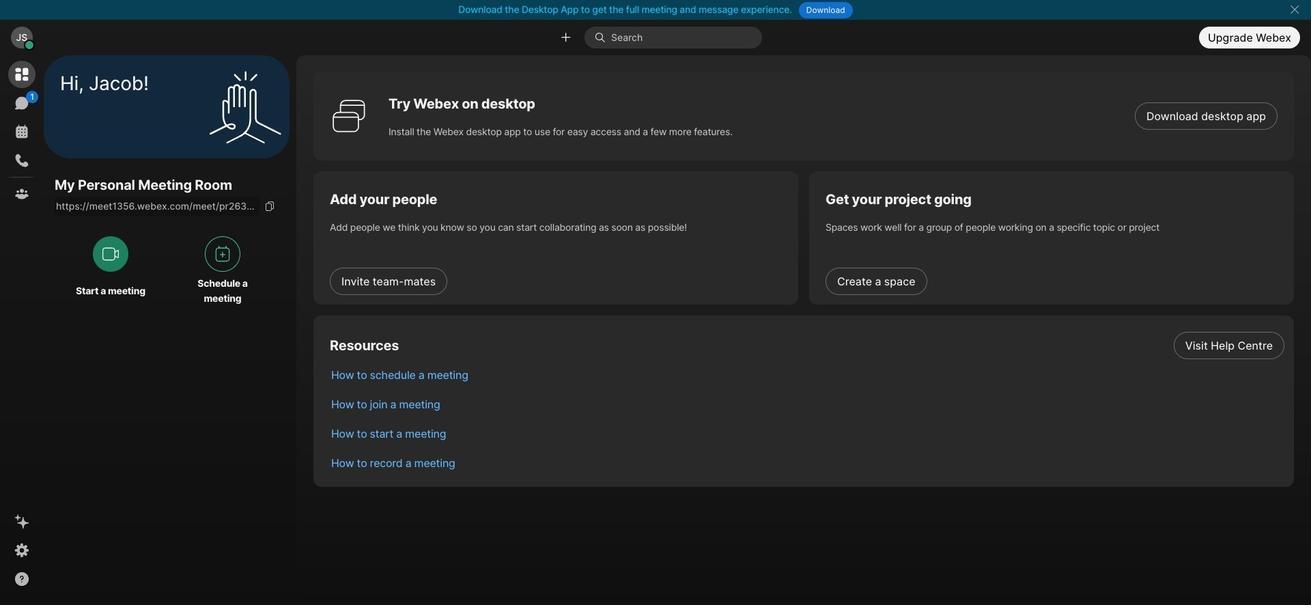Task type: vqa. For each thing, say whether or not it's contained in the screenshot.
camera_28 image
no



Task type: describe. For each thing, give the bounding box(es) containing it.
1 list item from the top
[[320, 331, 1294, 360]]

5 list item from the top
[[320, 448, 1294, 477]]

3 list item from the top
[[320, 389, 1294, 419]]

two hands high-fiving image
[[204, 66, 286, 148]]



Task type: locate. For each thing, give the bounding box(es) containing it.
navigation
[[0, 55, 44, 605]]

webex tab list
[[8, 61, 38, 208]]

cancel_16 image
[[1290, 4, 1300, 15]]

4 list item from the top
[[320, 419, 1294, 448]]

2 list item from the top
[[320, 360, 1294, 389]]

list item
[[320, 331, 1294, 360], [320, 360, 1294, 389], [320, 389, 1294, 419], [320, 419, 1294, 448], [320, 448, 1294, 477]]

None text field
[[55, 197, 260, 216]]



